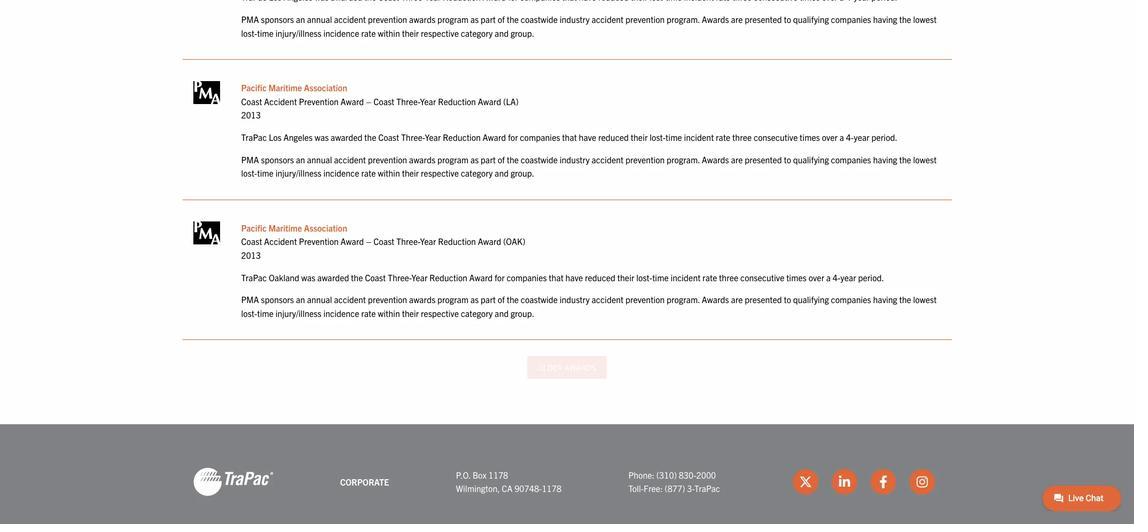 Task type: vqa. For each thing, say whether or not it's contained in the screenshot.
"qualifying" related to times
yes



Task type: locate. For each thing, give the bounding box(es) containing it.
the
[[507, 14, 519, 25], [900, 14, 912, 25], [365, 132, 377, 143], [507, 154, 519, 165], [900, 154, 912, 165], [351, 272, 363, 283], [507, 295, 519, 305], [900, 295, 912, 305]]

annual for pacific maritime association coast accident prevention award – coast three-year reduction award (la) 2013
[[307, 154, 332, 165]]

trapac
[[241, 132, 267, 143], [241, 272, 267, 283], [695, 484, 720, 495]]

1 vertical spatial annual
[[307, 154, 332, 165]]

qualifying
[[794, 14, 829, 25], [794, 154, 829, 165], [794, 295, 829, 305]]

association inside pacific maritime association coast accident prevention award – coast three-year reduction award (la) 2013
[[304, 82, 347, 93]]

reduction inside pacific maritime association coast accident prevention award – coast three-year reduction award (oak) 2013
[[438, 236, 476, 247]]

2 pma from the top
[[241, 154, 259, 165]]

respective
[[421, 28, 459, 38], [421, 168, 459, 179], [421, 308, 459, 319]]

pma for pacific maritime association coast accident prevention award – coast three-year reduction award (la) 2013
[[241, 154, 259, 165]]

maritime
[[269, 82, 302, 93], [269, 223, 302, 233]]

0 vertical spatial lowest
[[914, 14, 937, 25]]

2 lowest from the top
[[914, 154, 937, 165]]

1 vertical spatial 2013
[[241, 250, 261, 261]]

– for coast
[[366, 236, 372, 247]]

and for pacific maritime association coast accident prevention award – coast three-year reduction award (la) 2013
[[495, 168, 509, 179]]

maritime up los on the top left of the page
[[269, 82, 302, 93]]

angeles
[[284, 132, 313, 143]]

1178 right ca
[[542, 484, 562, 495]]

industry
[[560, 14, 590, 25], [560, 154, 590, 165], [560, 295, 590, 305]]

prevention
[[299, 96, 339, 107], [299, 236, 339, 247]]

prevention inside pacific maritime association coast accident prevention award – coast three-year reduction award (oak) 2013
[[299, 236, 339, 247]]

2 group. from the top
[[511, 168, 535, 179]]

830-
[[679, 470, 697, 481]]

1 vertical spatial accident
[[264, 236, 297, 247]]

of for pacific maritime association coast accident prevention award – coast three-year reduction award (oak) 2013
[[498, 295, 505, 305]]

0 vertical spatial three
[[733, 132, 752, 143]]

2 prevention from the top
[[299, 236, 339, 247]]

awards
[[409, 14, 436, 25], [409, 154, 436, 165], [409, 295, 436, 305]]

3 pma sponsors an annual accident prevention awards program as part of the coastwide industry accident prevention program. awards are presented to qualifying companies having the lowest lost-time injury/illness incidence rate within their respective category and group. from the top
[[241, 295, 937, 319]]

3 an from the top
[[296, 295, 305, 305]]

sponsors
[[261, 14, 294, 25], [261, 154, 294, 165], [261, 295, 294, 305]]

0 vertical spatial awards
[[409, 14, 436, 25]]

pma sponsors an annual accident prevention awards program as part of the coastwide industry accident prevention program. awards are presented to qualifying companies having the lowest lost-time injury/illness incidence rate within their respective category and group. for pacific maritime association coast accident prevention award – coast three-year reduction award (la) 2013
[[241, 154, 937, 179]]

1 vertical spatial pma sponsors an annual accident prevention awards program as part of the coastwide industry accident prevention program. awards are presented to qualifying companies having the lowest lost-time injury/illness incidence rate within their respective category and group.
[[241, 154, 937, 179]]

3 part from the top
[[481, 295, 496, 305]]

was right angeles
[[315, 132, 329, 143]]

2 2013 from the top
[[241, 250, 261, 261]]

accident up los on the top left of the page
[[264, 96, 297, 107]]

1 of from the top
[[498, 14, 505, 25]]

1 and from the top
[[495, 28, 509, 38]]

2 vertical spatial category
[[461, 308, 493, 319]]

1 annual from the top
[[307, 14, 332, 25]]

injury/illness
[[276, 28, 322, 38], [276, 168, 322, 179], [276, 308, 322, 319]]

2 injury/illness from the top
[[276, 168, 322, 179]]

0 vertical spatial are
[[731, 14, 743, 25]]

1178
[[489, 470, 508, 481], [542, 484, 562, 495]]

incident
[[684, 132, 714, 143], [671, 272, 701, 283]]

1 are from the top
[[731, 14, 743, 25]]

for
[[508, 132, 518, 143], [495, 272, 505, 283]]

1 vertical spatial lowest
[[914, 154, 937, 165]]

3 and from the top
[[495, 308, 509, 319]]

1 vertical spatial have
[[566, 272, 583, 283]]

pacific inside pacific maritime association coast accident prevention award – coast three-year reduction award (la) 2013
[[241, 82, 267, 93]]

having for trapac los angeles was awarded the coast three-year reduction award for companies that have reduced their lost-time incident rate three consecutive times over a 4-year period.
[[874, 154, 898, 165]]

accident inside pacific maritime association coast accident prevention award – coast three-year reduction award (oak) 2013
[[264, 236, 297, 247]]

respective for (la)
[[421, 168, 459, 179]]

awarded
[[331, 132, 363, 143], [318, 272, 349, 283]]

1 pma sponsors an annual accident prevention awards program as part of the coastwide industry accident prevention program. awards are presented to qualifying companies having the lowest lost-time injury/illness incidence rate within their respective category and group. from the top
[[241, 14, 937, 38]]

1 vertical spatial and
[[495, 168, 509, 179]]

times
[[800, 132, 820, 143], [787, 272, 807, 283]]

1 vertical spatial for
[[495, 272, 505, 283]]

0 vertical spatial a
[[840, 132, 845, 143]]

0 vertical spatial to
[[784, 14, 792, 25]]

0 vertical spatial and
[[495, 28, 509, 38]]

2 vertical spatial qualifying
[[794, 295, 829, 305]]

0 vertical spatial coastwide
[[521, 14, 558, 25]]

companies
[[831, 14, 872, 25], [520, 132, 560, 143], [831, 154, 872, 165], [507, 272, 547, 283], [831, 295, 872, 305]]

1 pma from the top
[[241, 14, 259, 25]]

0 vertical spatial was
[[315, 132, 329, 143]]

2 an from the top
[[296, 154, 305, 165]]

1 vertical spatial having
[[874, 154, 898, 165]]

1 lowest from the top
[[914, 14, 937, 25]]

1 vertical spatial within
[[378, 168, 400, 179]]

1 qualifying from the top
[[794, 14, 829, 25]]

3 are from the top
[[731, 295, 743, 305]]

–
[[366, 96, 372, 107], [366, 236, 372, 247]]

2 vertical spatial trapac
[[695, 484, 720, 495]]

prevention inside pacific maritime association coast accident prevention award – coast three-year reduction award (la) 2013
[[299, 96, 339, 107]]

1 horizontal spatial 4-
[[846, 132, 854, 143]]

presented for consecutive
[[745, 295, 782, 305]]

for down (la)
[[508, 132, 518, 143]]

phone: (310) 830-2000 toll-free: (877) 3-trapac
[[629, 470, 720, 495]]

2 – from the top
[[366, 236, 372, 247]]

0 vertical spatial incidence
[[324, 28, 359, 38]]

0 vertical spatial having
[[874, 14, 898, 25]]

1 vertical spatial –
[[366, 236, 372, 247]]

3 incidence from the top
[[324, 308, 359, 319]]

accident
[[264, 96, 297, 107], [264, 236, 297, 247]]

3 presented from the top
[[745, 295, 782, 305]]

a
[[840, 132, 845, 143], [827, 272, 831, 283]]

1 vertical spatial pma
[[241, 154, 259, 165]]

industry for pacific maritime association coast accident prevention award – coast three-year reduction award (la) 2013
[[560, 154, 590, 165]]

3 lowest from the top
[[914, 295, 937, 305]]

pma
[[241, 14, 259, 25], [241, 154, 259, 165], [241, 295, 259, 305]]

2 to from the top
[[784, 154, 792, 165]]

1 vertical spatial qualifying
[[794, 154, 829, 165]]

1 vertical spatial incidence
[[324, 168, 359, 179]]

pacific maritime association coast accident prevention award – coast three-year reduction award (la) 2013
[[241, 82, 519, 120]]

3 of from the top
[[498, 295, 505, 305]]

maritime up oakland
[[269, 223, 302, 233]]

1 vertical spatial trapac
[[241, 272, 267, 283]]

an
[[296, 14, 305, 25], [296, 154, 305, 165], [296, 295, 305, 305]]

pacific for pacific maritime association coast accident prevention award – coast three-year reduction award (oak) 2013
[[241, 223, 267, 233]]

1 vertical spatial program.
[[667, 154, 700, 165]]

2013 inside pacific maritime association coast accident prevention award – coast three-year reduction award (oak) 2013
[[241, 250, 261, 261]]

los
[[269, 132, 282, 143]]

presented
[[745, 14, 782, 25], [745, 154, 782, 165], [745, 295, 782, 305]]

industry for pacific maritime association coast accident prevention award – coast three-year reduction award (oak) 2013
[[560, 295, 590, 305]]

year inside pacific maritime association coast accident prevention award – coast three-year reduction award (la) 2013
[[420, 96, 436, 107]]

1 horizontal spatial for
[[508, 132, 518, 143]]

2 pacific from the top
[[241, 223, 267, 233]]

2 and from the top
[[495, 168, 509, 179]]

1 2013 from the top
[[241, 110, 261, 120]]

2 vertical spatial as
[[471, 295, 479, 305]]

0 vertical spatial part
[[481, 14, 496, 25]]

to
[[784, 14, 792, 25], [784, 154, 792, 165], [784, 295, 792, 305]]

lowest
[[914, 14, 937, 25], [914, 154, 937, 165], [914, 295, 937, 305]]

corporate image
[[193, 468, 273, 498]]

awards for (la)
[[409, 154, 436, 165]]

3 group. from the top
[[511, 308, 535, 319]]

trapac down 2000
[[695, 484, 720, 495]]

was
[[315, 132, 329, 143], [301, 272, 316, 283]]

1 vertical spatial are
[[731, 154, 743, 165]]

3 program. from the top
[[667, 295, 700, 305]]

consecutive
[[754, 132, 798, 143], [741, 272, 785, 283]]

award
[[341, 96, 364, 107], [478, 96, 501, 107], [483, 132, 506, 143], [341, 236, 364, 247], [478, 236, 501, 247], [470, 272, 493, 283]]

2 vertical spatial program.
[[667, 295, 700, 305]]

program.
[[667, 14, 700, 25], [667, 154, 700, 165], [667, 295, 700, 305]]

1 vertical spatial 1178
[[542, 484, 562, 495]]

free:
[[644, 484, 663, 495]]

awarded right oakland
[[318, 272, 349, 283]]

their
[[402, 28, 419, 38], [631, 132, 648, 143], [402, 168, 419, 179], [618, 272, 635, 283], [402, 308, 419, 319]]

2 having from the top
[[874, 154, 898, 165]]

0 vertical spatial year
[[854, 132, 870, 143]]

three
[[733, 132, 752, 143], [719, 272, 739, 283]]

2 vertical spatial having
[[874, 295, 898, 305]]

program for (la)
[[438, 154, 469, 165]]

accident up oakland
[[264, 236, 297, 247]]

1 category from the top
[[461, 28, 493, 38]]

within
[[378, 28, 400, 38], [378, 168, 400, 179], [378, 308, 400, 319]]

year inside pacific maritime association coast accident prevention award – coast three-year reduction award (oak) 2013
[[420, 236, 436, 247]]

1 vertical spatial times
[[787, 272, 807, 283]]

1 vertical spatial industry
[[560, 154, 590, 165]]

1 incidence from the top
[[324, 28, 359, 38]]

prevention up angeles
[[299, 96, 339, 107]]

for down the (oak)
[[495, 272, 505, 283]]

pma sponsors an annual accident prevention awards program as part of the coastwide industry accident prevention program. awards are presented to qualifying companies having the lowest lost-time injury/illness incidence rate within their respective category and group.
[[241, 14, 937, 38], [241, 154, 937, 179], [241, 295, 937, 319]]

three-
[[397, 96, 420, 107], [401, 132, 425, 143], [397, 236, 420, 247], [388, 272, 412, 283]]

0 vertical spatial group.
[[511, 28, 535, 38]]

2 annual from the top
[[307, 154, 332, 165]]

that
[[562, 132, 577, 143], [549, 272, 564, 283]]

2 vertical spatial injury/illness
[[276, 308, 322, 319]]

1 having from the top
[[874, 14, 898, 25]]

oakland
[[269, 272, 299, 283]]

1 maritime from the top
[[269, 82, 302, 93]]

3 to from the top
[[784, 295, 792, 305]]

2 as from the top
[[471, 154, 479, 165]]

0 vertical spatial pma
[[241, 14, 259, 25]]

90748-
[[515, 484, 542, 495]]

are
[[731, 14, 743, 25], [731, 154, 743, 165], [731, 295, 743, 305]]

p.o. box 1178 wilmington, ca 90748-1178
[[456, 470, 562, 495]]

1 horizontal spatial 1178
[[542, 484, 562, 495]]

trapac for trapac oakland was awarded the coast three-year reduction award for companies that have reduced their lost-time incident rate three consecutive times over a 4-year period.
[[241, 272, 267, 283]]

0 vertical spatial over
[[822, 132, 838, 143]]

maritime inside pacific maritime association coast accident prevention award – coast three-year reduction award (oak) 2013
[[269, 223, 302, 233]]

pacific for pacific maritime association coast accident prevention award – coast three-year reduction award (la) 2013
[[241, 82, 267, 93]]

0 vertical spatial program.
[[667, 14, 700, 25]]

2013 for pacific maritime association coast accident prevention award – coast three-year reduction award (oak) 2013
[[241, 250, 261, 261]]

0 vertical spatial of
[[498, 14, 505, 25]]

coast
[[241, 96, 262, 107], [374, 96, 395, 107], [378, 132, 399, 143], [241, 236, 262, 247], [374, 236, 395, 247], [365, 272, 386, 283]]

0 horizontal spatial 1178
[[489, 470, 508, 481]]

0 vertical spatial presented
[[745, 14, 782, 25]]

awards inside button
[[565, 363, 596, 373]]

2013 for pacific maritime association coast accident prevention award – coast three-year reduction award (la) 2013
[[241, 110, 261, 120]]

2 vertical spatial program
[[438, 295, 469, 305]]

reduction
[[438, 96, 476, 107], [443, 132, 481, 143], [438, 236, 476, 247], [430, 272, 468, 283]]

pacific
[[241, 82, 267, 93], [241, 223, 267, 233]]

3 qualifying from the top
[[794, 295, 829, 305]]

3 program from the top
[[438, 295, 469, 305]]

2 vertical spatial awards
[[409, 295, 436, 305]]

3 respective from the top
[[421, 308, 459, 319]]

3 having from the top
[[874, 295, 898, 305]]

part for pacific maritime association coast accident prevention award – coast three-year reduction award (oak) 2013
[[481, 295, 496, 305]]

0 vertical spatial have
[[579, 132, 597, 143]]

1 industry from the top
[[560, 14, 590, 25]]

as
[[471, 14, 479, 25], [471, 154, 479, 165], [471, 295, 479, 305]]

as for pacific maritime association coast accident prevention award – coast three-year reduction award (oak) 2013
[[471, 295, 479, 305]]

2 program from the top
[[438, 154, 469, 165]]

1178 up ca
[[489, 470, 508, 481]]

3 coastwide from the top
[[521, 295, 558, 305]]

incidence
[[324, 28, 359, 38], [324, 168, 359, 179], [324, 308, 359, 319]]

0 vertical spatial pma sponsors an annual accident prevention awards program as part of the coastwide industry accident prevention program. awards are presented to qualifying companies having the lowest lost-time injury/illness incidence rate within their respective category and group.
[[241, 14, 937, 38]]

2 qualifying from the top
[[794, 154, 829, 165]]

0 vertical spatial sponsors
[[261, 14, 294, 25]]

1 prevention from the top
[[299, 96, 339, 107]]

2 vertical spatial and
[[495, 308, 509, 319]]

2 vertical spatial pma
[[241, 295, 259, 305]]

injury/illness for pacific maritime association coast accident prevention award – coast three-year reduction award (la) 2013
[[276, 168, 322, 179]]

older awards
[[538, 363, 596, 373]]

having
[[874, 14, 898, 25], [874, 154, 898, 165], [874, 295, 898, 305]]

coastwide
[[521, 14, 558, 25], [521, 154, 558, 165], [521, 295, 558, 305]]

accident inside pacific maritime association coast accident prevention award – coast three-year reduction award (la) 2013
[[264, 96, 297, 107]]

1 vertical spatial awarded
[[318, 272, 349, 283]]

part
[[481, 14, 496, 25], [481, 154, 496, 165], [481, 295, 496, 305]]

2 industry from the top
[[560, 154, 590, 165]]

association
[[304, 82, 347, 93], [304, 223, 347, 233]]

year
[[420, 96, 436, 107], [425, 132, 441, 143], [420, 236, 436, 247], [412, 272, 428, 283]]

0 vertical spatial 2013
[[241, 110, 261, 120]]

time
[[257, 28, 274, 38], [666, 132, 682, 143], [257, 168, 274, 179], [653, 272, 669, 283], [257, 308, 274, 319]]

2 sponsors from the top
[[261, 154, 294, 165]]

2 vertical spatial sponsors
[[261, 295, 294, 305]]

1 presented from the top
[[745, 14, 782, 25]]

1 association from the top
[[304, 82, 347, 93]]

1 awards from the top
[[409, 14, 436, 25]]

3 category from the top
[[461, 308, 493, 319]]

3 sponsors from the top
[[261, 295, 294, 305]]

year
[[854, 132, 870, 143], [841, 272, 857, 283]]

3 pma from the top
[[241, 295, 259, 305]]

2 accident from the top
[[264, 236, 297, 247]]

1 vertical spatial consecutive
[[741, 272, 785, 283]]

2 vertical spatial lowest
[[914, 295, 937, 305]]

1 vertical spatial group.
[[511, 168, 535, 179]]

3 within from the top
[[378, 308, 400, 319]]

2 vertical spatial presented
[[745, 295, 782, 305]]

category
[[461, 28, 493, 38], [461, 168, 493, 179], [461, 308, 493, 319]]

2 within from the top
[[378, 168, 400, 179]]

within for coast
[[378, 168, 400, 179]]

– for the
[[366, 96, 372, 107]]

4-
[[846, 132, 854, 143], [833, 272, 841, 283]]

annual
[[307, 14, 332, 25], [307, 154, 332, 165], [307, 295, 332, 305]]

1 vertical spatial maritime
[[269, 223, 302, 233]]

lost-
[[241, 28, 257, 38], [650, 132, 666, 143], [241, 168, 257, 179], [637, 272, 653, 283], [241, 308, 257, 319]]

2000
[[697, 470, 716, 481]]

2 pma sponsors an annual accident prevention awards program as part of the coastwide industry accident prevention program. awards are presented to qualifying companies having the lowest lost-time injury/illness incidence rate within their respective category and group. from the top
[[241, 154, 937, 179]]

trapac left los on the top left of the page
[[241, 132, 267, 143]]

1 vertical spatial category
[[461, 168, 493, 179]]

0 horizontal spatial for
[[495, 272, 505, 283]]

of
[[498, 14, 505, 25], [498, 154, 505, 165], [498, 295, 505, 305]]

2 awards from the top
[[409, 154, 436, 165]]

0 vertical spatial an
[[296, 14, 305, 25]]

are for consecutive
[[731, 295, 743, 305]]

2 of from the top
[[498, 154, 505, 165]]

2 coastwide from the top
[[521, 154, 558, 165]]

0 vertical spatial injury/illness
[[276, 28, 322, 38]]

2 maritime from the top
[[269, 223, 302, 233]]

period.
[[872, 132, 898, 143], [859, 272, 885, 283]]

2 program. from the top
[[667, 154, 700, 165]]

0 vertical spatial maritime
[[269, 82, 302, 93]]

2 incidence from the top
[[324, 168, 359, 179]]

qualifying for over
[[794, 295, 829, 305]]

0 vertical spatial pacific
[[241, 82, 267, 93]]

have
[[579, 132, 597, 143], [566, 272, 583, 283]]

1 vertical spatial as
[[471, 154, 479, 165]]

prevention for awarded
[[299, 236, 339, 247]]

older awards button
[[527, 357, 607, 380]]

2 vertical spatial incidence
[[324, 308, 359, 319]]

2 association from the top
[[304, 223, 347, 233]]

p.o.
[[456, 470, 471, 481]]

rate
[[361, 28, 376, 38], [716, 132, 731, 143], [361, 168, 376, 179], [703, 272, 717, 283], [361, 308, 376, 319]]

wilmington,
[[456, 484, 500, 495]]

1 vertical spatial injury/illness
[[276, 168, 322, 179]]

2013
[[241, 110, 261, 120], [241, 250, 261, 261]]

group.
[[511, 28, 535, 38], [511, 168, 535, 179], [511, 308, 535, 319]]

trapac for trapac los angeles was awarded the coast three-year reduction award for companies that have reduced their lost-time incident rate three consecutive times over a 4-year period.
[[241, 132, 267, 143]]

2 vertical spatial annual
[[307, 295, 332, 305]]

trapac left oakland
[[241, 272, 267, 283]]

0 vertical spatial qualifying
[[794, 14, 829, 25]]

1 vertical spatial awards
[[409, 154, 436, 165]]

0 vertical spatial trapac
[[241, 132, 267, 143]]

2 vertical spatial within
[[378, 308, 400, 319]]

within for three-
[[378, 308, 400, 319]]

3 injury/illness from the top
[[276, 308, 322, 319]]

3 awards from the top
[[409, 295, 436, 305]]

2 respective from the top
[[421, 168, 459, 179]]

and for pacific maritime association coast accident prevention award – coast three-year reduction award (oak) 2013
[[495, 308, 509, 319]]

2 vertical spatial to
[[784, 295, 792, 305]]

over
[[822, 132, 838, 143], [809, 272, 825, 283]]

2013 inside pacific maritime association coast accident prevention award – coast three-year reduction award (la) 2013
[[241, 110, 261, 120]]

accident
[[334, 14, 366, 25], [592, 14, 624, 25], [334, 154, 366, 165], [592, 154, 624, 165], [334, 295, 366, 305], [592, 295, 624, 305]]

0 vertical spatial association
[[304, 82, 347, 93]]

3 industry from the top
[[560, 295, 590, 305]]

2 category from the top
[[461, 168, 493, 179]]

as for pacific maritime association coast accident prevention award – coast three-year reduction award (la) 2013
[[471, 154, 479, 165]]

1 vertical spatial association
[[304, 223, 347, 233]]

pacific inside pacific maritime association coast accident prevention award – coast three-year reduction award (oak) 2013
[[241, 223, 267, 233]]

ca
[[502, 484, 513, 495]]

2 part from the top
[[481, 154, 496, 165]]

1 – from the top
[[366, 96, 372, 107]]

awarded right angeles
[[331, 132, 363, 143]]

1 respective from the top
[[421, 28, 459, 38]]

2 are from the top
[[731, 154, 743, 165]]

was right oakland
[[301, 272, 316, 283]]

to for times
[[784, 295, 792, 305]]

footer
[[0, 425, 1135, 525]]

3 annual from the top
[[307, 295, 332, 305]]

pacific maritime association coast accident prevention award – coast three-year reduction award (oak) 2013
[[241, 223, 526, 261]]

– inside pacific maritime association coast accident prevention award – coast three-year reduction award (oak) 2013
[[366, 236, 372, 247]]

2 vertical spatial industry
[[560, 295, 590, 305]]

(310)
[[657, 470, 677, 481]]

1 vertical spatial presented
[[745, 154, 782, 165]]

program. for time
[[667, 154, 700, 165]]

association inside pacific maritime association coast accident prevention award – coast three-year reduction award (oak) 2013
[[304, 223, 347, 233]]

1 pacific from the top
[[241, 82, 267, 93]]

1 accident from the top
[[264, 96, 297, 107]]

1 injury/illness from the top
[[276, 28, 322, 38]]

2 vertical spatial group.
[[511, 308, 535, 319]]

prevention up oakland
[[299, 236, 339, 247]]

and
[[495, 28, 509, 38], [495, 168, 509, 179], [495, 308, 509, 319]]

prevention
[[368, 14, 407, 25], [626, 14, 665, 25], [368, 154, 407, 165], [626, 154, 665, 165], [368, 295, 407, 305], [626, 295, 665, 305]]

– inside pacific maritime association coast accident prevention award – coast three-year reduction award (la) 2013
[[366, 96, 372, 107]]

1 vertical spatial part
[[481, 154, 496, 165]]

2 presented from the top
[[745, 154, 782, 165]]

3 as from the top
[[471, 295, 479, 305]]

0 vertical spatial industry
[[560, 14, 590, 25]]

box
[[473, 470, 487, 481]]

maritime inside pacific maritime association coast accident prevention award – coast three-year reduction award (la) 2013
[[269, 82, 302, 93]]

1 vertical spatial of
[[498, 154, 505, 165]]

program
[[438, 14, 469, 25], [438, 154, 469, 165], [438, 295, 469, 305]]

2 vertical spatial respective
[[421, 308, 459, 319]]

awards
[[702, 14, 729, 25], [702, 154, 729, 165], [702, 295, 729, 305], [565, 363, 596, 373]]

1 vertical spatial coastwide
[[521, 154, 558, 165]]

reduced
[[599, 132, 629, 143], [585, 272, 616, 283]]



Task type: describe. For each thing, give the bounding box(es) containing it.
1 vertical spatial year
[[841, 272, 857, 283]]

phone:
[[629, 470, 655, 481]]

1 within from the top
[[378, 28, 400, 38]]

lowest for trapac oakland was awarded the coast three-year reduction award for companies that have reduced their lost-time incident rate three consecutive times over a 4-year period.
[[914, 295, 937, 305]]

part for pacific maritime association coast accident prevention award – coast three-year reduction award (la) 2013
[[481, 154, 496, 165]]

group. for pacific maritime association coast accident prevention award – coast three-year reduction award (la) 2013
[[511, 168, 535, 179]]

having for trapac oakland was awarded the coast three-year reduction award for companies that have reduced their lost-time incident rate three consecutive times over a 4-year period.
[[874, 295, 898, 305]]

trapac los angeles was awarded the coast three-year reduction award for companies that have reduced their lost-time incident rate three consecutive times over a 4-year period.
[[241, 132, 898, 143]]

(oak)
[[503, 236, 526, 247]]

1 vertical spatial three
[[719, 272, 739, 283]]

maritime for pacific maritime association coast accident prevention award – coast three-year reduction award (la) 2013
[[269, 82, 302, 93]]

are for three
[[731, 154, 743, 165]]

0 vertical spatial that
[[562, 132, 577, 143]]

accident for oakland
[[264, 236, 297, 247]]

1 program from the top
[[438, 14, 469, 25]]

incidence for the
[[324, 308, 359, 319]]

accident for los
[[264, 96, 297, 107]]

(la)
[[503, 96, 519, 107]]

program for (oak)
[[438, 295, 469, 305]]

pma sponsors an annual accident prevention awards program as part of the coastwide industry accident prevention program. awards are presented to qualifying companies having the lowest lost-time injury/illness incidence rate within their respective category and group. for pacific maritime association coast accident prevention award – coast three-year reduction award (oak) 2013
[[241, 295, 937, 319]]

trapac oakland was awarded the coast three-year reduction award for companies that have reduced their lost-time incident rate three consecutive times over a 4-year period.
[[241, 272, 885, 283]]

1 an from the top
[[296, 14, 305, 25]]

0 horizontal spatial a
[[827, 272, 831, 283]]

three- inside pacific maritime association coast accident prevention award – coast three-year reduction award (la) 2013
[[397, 96, 420, 107]]

0 horizontal spatial 4-
[[833, 272, 841, 283]]

annual for pacific maritime association coast accident prevention award – coast three-year reduction award (oak) 2013
[[307, 295, 332, 305]]

group. for pacific maritime association coast accident prevention award – coast three-year reduction award (oak) 2013
[[511, 308, 535, 319]]

program. for incident
[[667, 295, 700, 305]]

trapac inside the phone: (310) 830-2000 toll-free: (877) 3-trapac
[[695, 484, 720, 495]]

0 vertical spatial reduced
[[599, 132, 629, 143]]

0 vertical spatial for
[[508, 132, 518, 143]]

reduction inside pacific maritime association coast accident prevention award – coast three-year reduction award (la) 2013
[[438, 96, 476, 107]]

0 vertical spatial consecutive
[[754, 132, 798, 143]]

of for pacific maritime association coast accident prevention award – coast three-year reduction award (la) 2013
[[498, 154, 505, 165]]

association for was
[[304, 82, 347, 93]]

sponsors for pacific maritime association coast accident prevention award – coast three-year reduction award (oak) 2013
[[261, 295, 294, 305]]

category for pacific maritime association coast accident prevention award – coast three-year reduction award (oak) 2013
[[461, 308, 493, 319]]

0 vertical spatial 4-
[[846, 132, 854, 143]]

prevention for was
[[299, 96, 339, 107]]

1 to from the top
[[784, 14, 792, 25]]

awards for (oak)
[[409, 295, 436, 305]]

respective for (oak)
[[421, 308, 459, 319]]

0 vertical spatial awarded
[[331, 132, 363, 143]]

footer containing p.o. box 1178
[[0, 425, 1135, 525]]

1 part from the top
[[481, 14, 496, 25]]

3-
[[687, 484, 695, 495]]

0 vertical spatial period.
[[872, 132, 898, 143]]

(877)
[[665, 484, 685, 495]]

coastwide for pacific maritime association coast accident prevention award – coast three-year reduction award (oak) 2013
[[521, 295, 558, 305]]

older
[[538, 363, 563, 373]]

1 sponsors from the top
[[261, 14, 294, 25]]

maritime for pacific maritime association coast accident prevention award – coast three-year reduction award (oak) 2013
[[269, 223, 302, 233]]

to for consecutive
[[784, 154, 792, 165]]

1 program. from the top
[[667, 14, 700, 25]]

0 vertical spatial times
[[800, 132, 820, 143]]

toll-
[[629, 484, 644, 495]]

coastwide for pacific maritime association coast accident prevention award – coast three-year reduction award (la) 2013
[[521, 154, 558, 165]]

1 vertical spatial that
[[549, 272, 564, 283]]

1 vertical spatial over
[[809, 272, 825, 283]]

an for pacific maritime association coast accident prevention award – coast three-year reduction award (la) 2013
[[296, 154, 305, 165]]

1 group. from the top
[[511, 28, 535, 38]]

category for pacific maritime association coast accident prevention award – coast three-year reduction award (la) 2013
[[461, 168, 493, 179]]

1 vertical spatial was
[[301, 272, 316, 283]]

three- inside pacific maritime association coast accident prevention award – coast three-year reduction award (oak) 2013
[[397, 236, 420, 247]]

0 vertical spatial incident
[[684, 132, 714, 143]]

1 coastwide from the top
[[521, 14, 558, 25]]

qualifying for times
[[794, 154, 829, 165]]

incidence for awarded
[[324, 168, 359, 179]]

0 vertical spatial 1178
[[489, 470, 508, 481]]

injury/illness for pacific maritime association coast accident prevention award – coast three-year reduction award (oak) 2013
[[276, 308, 322, 319]]

lowest for trapac los angeles was awarded the coast three-year reduction award for companies that have reduced their lost-time incident rate three consecutive times over a 4-year period.
[[914, 154, 937, 165]]

sponsors for pacific maritime association coast accident prevention award – coast three-year reduction award (la) 2013
[[261, 154, 294, 165]]

an for pacific maritime association coast accident prevention award – coast three-year reduction award (oak) 2013
[[296, 295, 305, 305]]

presented for three
[[745, 154, 782, 165]]

1 vertical spatial reduced
[[585, 272, 616, 283]]

1 vertical spatial incident
[[671, 272, 701, 283]]

1 as from the top
[[471, 14, 479, 25]]

association for awarded
[[304, 223, 347, 233]]

pma for pacific maritime association coast accident prevention award – coast three-year reduction award (oak) 2013
[[241, 295, 259, 305]]

1 vertical spatial period.
[[859, 272, 885, 283]]

corporate
[[340, 477, 389, 488]]

1 horizontal spatial a
[[840, 132, 845, 143]]



